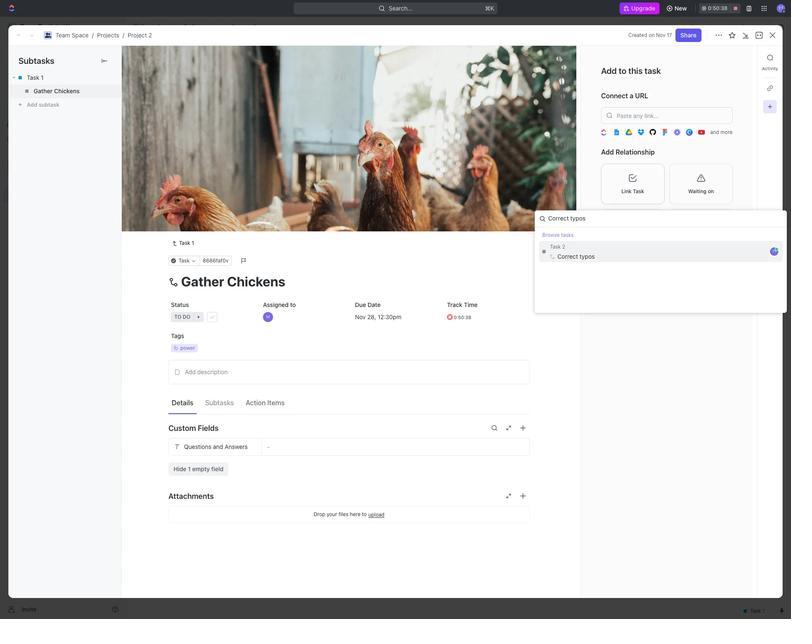 Task type: describe. For each thing, give the bounding box(es) containing it.
0 vertical spatial add task button
[[726, 51, 762, 64]]

share button down new
[[685, 20, 712, 34]]

activity
[[763, 66, 779, 71]]

new
[[675, 5, 688, 12]]

task sidebar content section
[[581, 46, 758, 599]]

team space / projects / project 2
[[56, 32, 152, 39]]

on
[[649, 32, 655, 38]]

add relationship
[[602, 149, 655, 156]]

custom fields
[[169, 424, 219, 433]]

add to this task
[[602, 66, 662, 76]]

1 horizontal spatial add task
[[226, 119, 248, 125]]

share button right 17
[[676, 29, 702, 42]]

items
[[268, 399, 285, 407]]

chickens
[[54, 87, 80, 95]]

favorites
[[7, 122, 29, 128]]

dashboards link
[[3, 84, 122, 97]]

in progress
[[156, 119, 190, 125]]

here
[[350, 512, 361, 518]]

1 horizontal spatial team space link
[[131, 22, 177, 32]]

and inside the task sidebar content section
[[711, 129, 720, 136]]

user group image
[[9, 165, 15, 170]]

0 horizontal spatial project 2
[[146, 50, 196, 64]]

add up connect
[[602, 66, 617, 76]]

spaces
[[7, 136, 25, 143]]

to right assigned
[[290, 302, 296, 309]]

add down automations button
[[731, 54, 742, 61]]

8686faf0v button
[[200, 256, 232, 266]]

subtasks button
[[202, 396, 238, 411]]

share for share button under new
[[691, 23, 707, 30]]

to do
[[156, 199, 172, 205]]

upload button
[[369, 512, 385, 518]]

this
[[629, 66, 643, 76]]

assignees
[[350, 98, 375, 105]]

drop
[[314, 512, 326, 518]]

time
[[464, 302, 478, 309]]

automations
[[720, 23, 755, 30]]

sidebar navigation
[[0, 17, 126, 620]]

task inside dropdown button
[[634, 188, 645, 195]]

fields
[[198, 424, 219, 433]]

1 horizontal spatial user group image
[[134, 25, 139, 29]]

link task
[[622, 188, 645, 195]]

17
[[667, 32, 673, 38]]

drop your files here to upload
[[314, 512, 385, 518]]

tags
[[171, 333, 184, 340]]

connect a url
[[602, 92, 649, 100]]

your
[[327, 512, 338, 518]]

gather
[[34, 87, 53, 95]]

0 horizontal spatial add task
[[169, 175, 194, 182]]

action items
[[246, 399, 285, 407]]

created
[[629, 32, 648, 38]]

space for team space / projects / project 2
[[72, 32, 89, 39]]

search...
[[389, 5, 413, 12]]

hide button
[[433, 97, 451, 107]]

1 vertical spatial task 1
[[169, 146, 187, 153]]

automations button
[[715, 21, 759, 33]]

custom fields element
[[169, 439, 530, 477]]

Paste any link... text field
[[602, 107, 733, 124]]

track time
[[447, 302, 478, 309]]

and inside custom fields element
[[213, 444, 223, 451]]

hide 1 empty field
[[174, 466, 224, 473]]

space for team space
[[158, 23, 174, 30]]

0 vertical spatial subtasks
[[19, 56, 54, 66]]

1 horizontal spatial projects link
[[182, 22, 216, 32]]

field
[[212, 466, 224, 473]]

1 vertical spatial project
[[128, 32, 147, 39]]

2 vertical spatial add task button
[[166, 174, 198, 184]]

docs
[[20, 72, 34, 79]]

favorites button
[[3, 120, 32, 130]]

attachments
[[169, 492, 214, 501]]

and more
[[711, 129, 733, 136]]

created on nov 17
[[629, 32, 673, 38]]

upgrade link
[[620, 3, 660, 14]]

nov
[[657, 32, 666, 38]]

0 vertical spatial project
[[232, 23, 252, 30]]

Edit task name text field
[[169, 274, 530, 290]]

1 horizontal spatial project 2
[[232, 23, 257, 30]]

browse
[[543, 232, 560, 238]]

attachments button
[[169, 487, 530, 507]]

0:50:39
[[709, 5, 728, 11]]

list
[[189, 78, 199, 85]]

gantt link
[[284, 75, 301, 87]]

upgrade
[[632, 5, 656, 12]]

team for team space
[[141, 23, 156, 30]]

empty
[[192, 466, 210, 473]]

invite
[[22, 606, 36, 613]]

browse tasks
[[543, 232, 574, 238]]

files
[[339, 512, 349, 518]]

team space
[[141, 23, 174, 30]]

list link
[[187, 75, 199, 87]]

progress
[[163, 119, 190, 125]]

questions
[[184, 444, 212, 451]]

a
[[630, 92, 634, 100]]

details
[[172, 399, 194, 407]]

0:50:39 button
[[700, 3, 741, 13]]

do
[[164, 199, 172, 205]]

0 vertical spatial task 1
[[27, 74, 44, 81]]

track
[[447, 302, 463, 309]]

tt
[[773, 250, 777, 254]]



Task type: locate. For each thing, give the bounding box(es) containing it.
status
[[171, 302, 189, 309]]

2 vertical spatial add task
[[169, 175, 194, 182]]

hide for hide 1 empty field
[[174, 466, 187, 473]]

assigned
[[263, 302, 289, 309]]

hide inside button
[[436, 98, 448, 105]]

user group image up the home link
[[45, 33, 51, 38]]

project
[[232, 23, 252, 30], [128, 32, 147, 39], [146, 50, 184, 64]]

action
[[246, 399, 266, 407]]

Search for task (or subtask) name, ID, or URL text field
[[535, 211, 788, 227]]

correct
[[558, 253, 579, 260]]

0 vertical spatial team
[[141, 23, 156, 30]]

assigned to
[[263, 302, 296, 309]]

table link
[[253, 75, 270, 87]]

share
[[691, 23, 707, 30], [681, 32, 697, 39]]

home
[[20, 44, 36, 51]]

more
[[721, 129, 733, 136]]

user group image left team space
[[134, 25, 139, 29]]

task 2 up do
[[169, 161, 187, 168]]

tree inside sidebar navigation
[[3, 146, 122, 260]]

task
[[744, 54, 757, 61], [27, 74, 39, 81], [237, 119, 248, 125], [169, 146, 182, 153], [169, 161, 182, 168], [182, 175, 194, 182], [634, 188, 645, 195], [179, 240, 190, 247], [550, 244, 561, 250]]

0 vertical spatial add task
[[731, 54, 757, 61]]

typos
[[580, 253, 595, 260]]

0 horizontal spatial task 1 link
[[8, 71, 122, 85]]

task sidebar navigation tab list
[[762, 51, 780, 114]]

project 2
[[232, 23, 257, 30], [146, 50, 196, 64]]

hide
[[436, 98, 448, 105], [174, 466, 187, 473]]

8686faf0v
[[203, 258, 229, 264]]

new button
[[664, 2, 693, 15]]

board
[[157, 78, 173, 85]]

user group image
[[134, 25, 139, 29], [45, 33, 51, 38]]

1 vertical spatial share
[[681, 32, 697, 39]]

add task up do
[[169, 175, 194, 182]]

0 horizontal spatial team
[[56, 32, 70, 39]]

team
[[141, 23, 156, 30], [56, 32, 70, 39]]

url
[[636, 92, 649, 100]]

due date
[[355, 302, 381, 309]]

0 horizontal spatial and
[[213, 444, 223, 451]]

connect
[[602, 92, 629, 100]]

0 horizontal spatial user group image
[[45, 33, 51, 38]]

add task button
[[726, 51, 762, 64], [216, 117, 252, 127], [166, 174, 198, 184]]

assignees button
[[340, 97, 379, 107]]

1 vertical spatial hide
[[174, 466, 187, 473]]

Search tasks... text field
[[687, 95, 771, 108]]

0 horizontal spatial projects link
[[97, 32, 119, 39]]

task
[[645, 66, 662, 76]]

action items button
[[243, 396, 288, 411]]

0 horizontal spatial project 2 link
[[128, 32, 152, 39]]

1 vertical spatial project 2
[[146, 50, 196, 64]]

hide inside custom fields element
[[174, 466, 187, 473]]

⌘k
[[485, 5, 495, 12]]

2 horizontal spatial add task button
[[726, 51, 762, 64]]

subtasks inside subtasks button
[[205, 399, 234, 407]]

task 1 link
[[8, 71, 122, 85], [169, 239, 198, 249]]

1
[[41, 74, 44, 81], [184, 146, 187, 153], [196, 146, 199, 153], [197, 161, 199, 167], [192, 240, 194, 247], [188, 466, 191, 473]]

add left relationship
[[602, 149, 615, 156]]

0 vertical spatial hide
[[436, 98, 448, 105]]

1 horizontal spatial and
[[711, 129, 720, 136]]

team for team space / projects / project 2
[[56, 32, 70, 39]]

1 button for 1
[[188, 146, 200, 154]]

questions and answers
[[184, 444, 248, 451]]

subtasks up fields
[[205, 399, 234, 407]]

0 horizontal spatial projects
[[97, 32, 119, 39]]

0 horizontal spatial hide
[[174, 466, 187, 473]]

and left more
[[711, 129, 720, 136]]

1 vertical spatial team
[[56, 32, 70, 39]]

link
[[622, 188, 632, 195]]

to inside the task sidebar content section
[[619, 66, 627, 76]]

add description button
[[172, 366, 527, 379]]

to
[[619, 66, 627, 76], [156, 199, 163, 205], [290, 302, 296, 309], [362, 512, 367, 518]]

custom fields button
[[169, 419, 530, 439]]

share right 17
[[681, 32, 697, 39]]

1 button
[[188, 146, 200, 154], [189, 160, 201, 169]]

in
[[156, 119, 161, 125]]

gather chickens
[[34, 87, 80, 95]]

1 vertical spatial add task
[[226, 119, 248, 125]]

gather chickens link
[[8, 85, 122, 98]]

date
[[368, 302, 381, 309]]

inbox link
[[3, 55, 122, 69]]

1 horizontal spatial subtasks
[[205, 399, 234, 407]]

answers
[[225, 444, 248, 451]]

0 vertical spatial share
[[691, 23, 707, 30]]

add task button down calendar link
[[216, 117, 252, 127]]

0 horizontal spatial subtasks
[[19, 56, 54, 66]]

add task button up do
[[166, 174, 198, 184]]

2 horizontal spatial add task
[[731, 54, 757, 61]]

table
[[255, 78, 270, 85]]

0 vertical spatial user group image
[[134, 25, 139, 29]]

1 vertical spatial task 2
[[550, 244, 566, 250]]

0 vertical spatial task 2
[[169, 161, 187, 168]]

add task down automations button
[[731, 54, 757, 61]]

add left the description
[[185, 369, 196, 376]]

1 inside custom fields element
[[188, 466, 191, 473]]

1 horizontal spatial task 2
[[550, 244, 566, 250]]

1 vertical spatial subtasks
[[205, 399, 234, 407]]

and
[[711, 129, 720, 136], [213, 444, 223, 451]]

description
[[197, 369, 228, 376]]

board link
[[155, 75, 173, 87]]

due
[[355, 302, 366, 309]]

0 vertical spatial projects
[[192, 23, 214, 30]]

add up do
[[169, 175, 180, 182]]

share button
[[685, 20, 712, 34], [676, 29, 702, 42]]

inbox
[[20, 58, 35, 65]]

add down calendar link
[[226, 119, 236, 125]]

docs link
[[3, 69, 122, 83]]

1 horizontal spatial project 2 link
[[221, 22, 259, 32]]

tree
[[3, 146, 122, 260]]

relationship
[[616, 149, 655, 156]]

subtasks down home
[[19, 56, 54, 66]]

0 vertical spatial project 2
[[232, 23, 257, 30]]

project 2 link
[[221, 22, 259, 32], [128, 32, 152, 39]]

task 2 down browse tasks at the right top of the page
[[550, 244, 566, 250]]

share down new button
[[691, 23, 707, 30]]

to left 'this'
[[619, 66, 627, 76]]

1 vertical spatial user group image
[[45, 33, 51, 38]]

1 vertical spatial task 1 link
[[169, 239, 198, 249]]

to right here
[[362, 512, 367, 518]]

2
[[253, 23, 257, 30], [149, 32, 152, 39], [186, 50, 193, 64], [200, 119, 203, 125], [184, 161, 187, 168], [182, 199, 185, 205], [563, 244, 566, 250]]

1 vertical spatial projects
[[97, 32, 119, 39]]

0 horizontal spatial team space link
[[56, 32, 89, 39]]

0 vertical spatial and
[[711, 129, 720, 136]]

home link
[[3, 41, 122, 54]]

1 horizontal spatial space
[[158, 23, 174, 30]]

1 vertical spatial and
[[213, 444, 223, 451]]

dashboards
[[20, 87, 53, 94]]

space
[[158, 23, 174, 30], [72, 32, 89, 39]]

0 vertical spatial space
[[158, 23, 174, 30]]

share for share button on the right of 17
[[681, 32, 697, 39]]

upload
[[369, 512, 385, 518]]

calendar link
[[213, 75, 240, 87]]

tasks
[[562, 232, 574, 238]]

task 2
[[169, 161, 187, 168], [550, 244, 566, 250]]

1 vertical spatial 1 button
[[189, 160, 201, 169]]

link task button
[[602, 164, 665, 204]]

2 vertical spatial task 1
[[179, 240, 194, 247]]

2 vertical spatial project
[[146, 50, 184, 64]]

add task down calendar
[[226, 119, 248, 125]]

to inside drop your files here to upload
[[362, 512, 367, 518]]

gantt
[[286, 78, 301, 85]]

0 horizontal spatial task 2
[[169, 161, 187, 168]]

add inside button
[[185, 369, 196, 376]]

0 vertical spatial 1 button
[[188, 146, 200, 154]]

1 vertical spatial space
[[72, 32, 89, 39]]

details button
[[169, 396, 197, 411]]

0 vertical spatial task 1 link
[[8, 71, 122, 85]]

and left answers
[[213, 444, 223, 451]]

1 vertical spatial add task button
[[216, 117, 252, 127]]

1 horizontal spatial task 1 link
[[169, 239, 198, 249]]

0 horizontal spatial space
[[72, 32, 89, 39]]

1 horizontal spatial hide
[[436, 98, 448, 105]]

hide for hide
[[436, 98, 448, 105]]

team space link
[[131, 22, 177, 32], [56, 32, 89, 39]]

1 horizontal spatial add task button
[[216, 117, 252, 127]]

1 horizontal spatial team
[[141, 23, 156, 30]]

0 horizontal spatial add task button
[[166, 174, 198, 184]]

1 button for 2
[[189, 160, 201, 169]]

1 horizontal spatial projects
[[192, 23, 214, 30]]

add task button down automations button
[[726, 51, 762, 64]]

custom
[[169, 424, 196, 433]]

to left do
[[156, 199, 163, 205]]



Task type: vqa. For each thing, say whether or not it's contained in the screenshot.
tree at the left of page inside the SIDEBAR navigation
no



